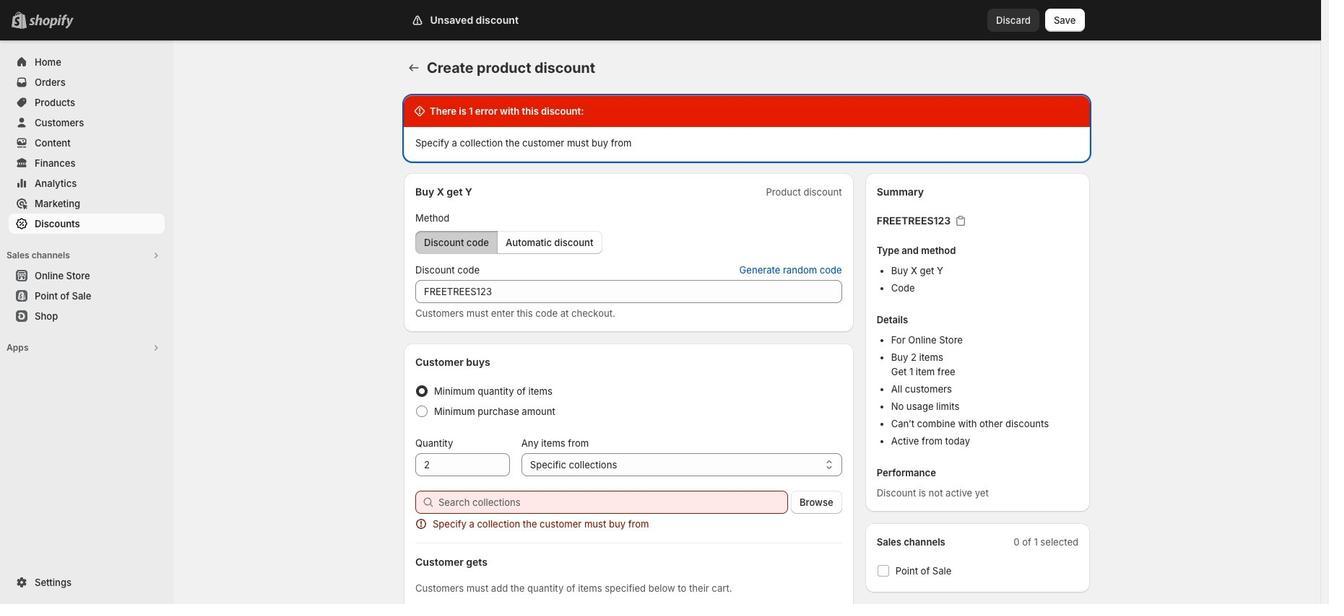 Task type: vqa. For each thing, say whether or not it's contained in the screenshot.
text box on the left of the page
yes



Task type: describe. For each thing, give the bounding box(es) containing it.
Search collections text field
[[438, 491, 788, 514]]

shopify image
[[29, 14, 74, 29]]



Task type: locate. For each thing, give the bounding box(es) containing it.
None text field
[[415, 280, 842, 303], [415, 454, 510, 477], [415, 280, 842, 303], [415, 454, 510, 477]]



